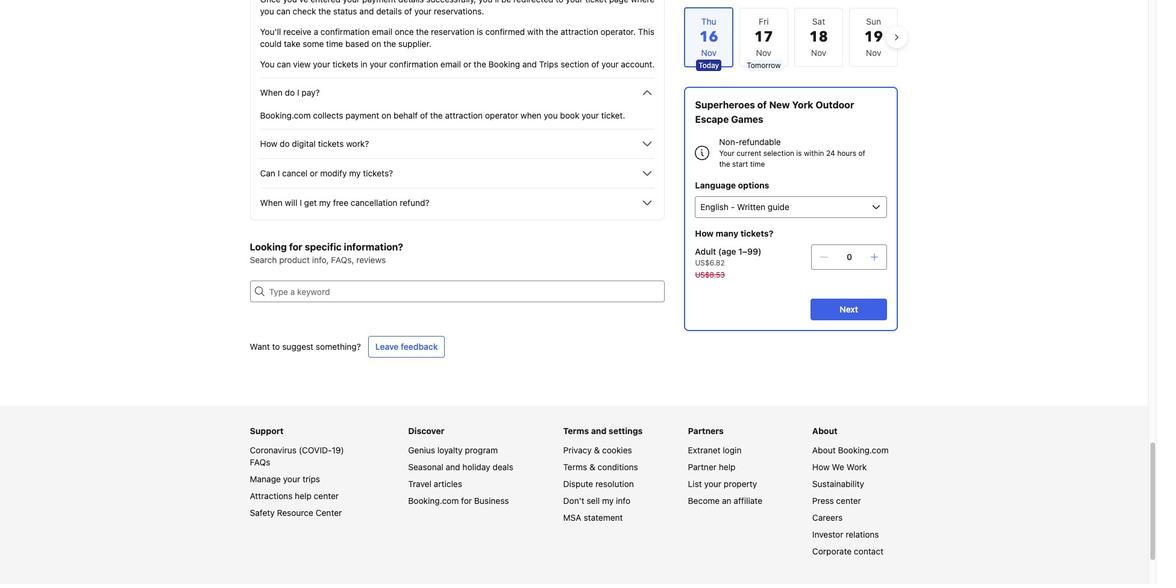 Task type: locate. For each thing, give the bounding box(es) containing it.
0 horizontal spatial time
[[326, 39, 343, 49]]

help up "safety resource center" "link"
[[295, 491, 312, 501]]

0 vertical spatial booking.com
[[260, 110, 311, 121]]

1 vertical spatial on
[[382, 110, 391, 121]]

0 vertical spatial do
[[285, 87, 295, 98]]

a
[[314, 27, 318, 37]]

once
[[395, 27, 414, 37]]

operator.
[[601, 27, 636, 37]]

time down current
[[750, 160, 765, 169]]

program
[[465, 445, 498, 456]]

1 when from the top
[[260, 87, 283, 98]]

1 nov from the left
[[756, 48, 772, 58]]

of right "hours"
[[859, 149, 865, 158]]

my right sell
[[602, 496, 614, 506]]

1 horizontal spatial confirmation
[[389, 59, 438, 69]]

statement
[[584, 513, 623, 523]]

3 nov from the left
[[866, 48, 881, 58]]

pay?
[[302, 87, 320, 98]]

you inside 'once you've entered your payment details successfully, you'll be redirected to your ticket page where you can check the status and details of your reservations.'
[[260, 6, 274, 16]]

2 horizontal spatial how
[[812, 462, 830, 473]]

1 vertical spatial for
[[461, 496, 472, 506]]

1 horizontal spatial for
[[461, 496, 472, 506]]

0 vertical spatial time
[[326, 39, 343, 49]]

holiday
[[463, 462, 490, 473]]

email
[[372, 27, 393, 37], [441, 59, 461, 69]]

1 vertical spatial help
[[295, 491, 312, 501]]

1 vertical spatial tickets
[[318, 139, 344, 149]]

confirmation down supplier.
[[389, 59, 438, 69]]

1 vertical spatial payment
[[346, 110, 379, 121]]

0 vertical spatial terms
[[563, 426, 589, 436]]

games
[[731, 114, 764, 125]]

0 horizontal spatial to
[[272, 342, 280, 352]]

1 vertical spatial time
[[750, 160, 765, 169]]

attraction up section
[[561, 27, 598, 37]]

nov inside fri 17 nov tomorrow
[[756, 48, 772, 58]]

1 vertical spatial email
[[441, 59, 461, 69]]

1 vertical spatial details
[[376, 6, 402, 16]]

confirmation up the based
[[321, 27, 370, 37]]

the down your
[[719, 160, 730, 169]]

terms up privacy
[[563, 426, 589, 436]]

1 vertical spatial my
[[319, 198, 331, 208]]

take
[[284, 39, 300, 49]]

corporate contact
[[812, 547, 884, 557]]

your
[[719, 149, 735, 158]]

get
[[304, 198, 317, 208]]

0 vertical spatial about
[[812, 426, 838, 436]]

coronavirus (covid-19) faqs link
[[250, 445, 344, 468]]

ticket.
[[601, 110, 625, 121]]

product
[[279, 255, 310, 265]]

entered
[[311, 0, 341, 4]]

1 vertical spatial confirmation
[[389, 59, 438, 69]]

do left digital at left
[[280, 139, 290, 149]]

nov inside sat 18 nov
[[811, 48, 827, 58]]

1 vertical spatial about
[[812, 445, 836, 456]]

how left we
[[812, 462, 830, 473]]

1 vertical spatial tickets?
[[741, 228, 774, 239]]

tickets inside dropdown button
[[318, 139, 344, 149]]

24
[[826, 149, 835, 158]]

or right cancel
[[310, 168, 318, 178]]

escape
[[695, 114, 729, 125]]

1 horizontal spatial i
[[297, 87, 299, 98]]

and inside 'once you've entered your payment details successfully, you'll be redirected to your ticket page where you can check the status and details of your reservations.'
[[359, 6, 374, 16]]

center down sustainability link
[[836, 496, 861, 506]]

booking.com down travel articles link
[[408, 496, 459, 506]]

sustainability link
[[812, 479, 864, 489]]

2 about from the top
[[812, 445, 836, 456]]

1 terms from the top
[[563, 426, 589, 436]]

0 vertical spatial &
[[594, 445, 600, 456]]

0 horizontal spatial for
[[289, 242, 302, 253]]

my inside dropdown button
[[349, 168, 361, 178]]

can down you've
[[276, 6, 290, 16]]

0 horizontal spatial confirmation
[[321, 27, 370, 37]]

0 horizontal spatial is
[[477, 27, 483, 37]]

for up product
[[289, 242, 302, 253]]

specific
[[305, 242, 342, 253]]

1 horizontal spatial nov
[[811, 48, 827, 58]]

of
[[404, 6, 412, 16], [591, 59, 599, 69], [757, 99, 767, 110], [420, 110, 428, 121], [859, 149, 865, 158]]

collects
[[313, 110, 343, 121]]

2 horizontal spatial i
[[300, 198, 302, 208]]

0 vertical spatial tickets
[[333, 59, 358, 69]]

attraction down 'when do i pay?' dropdown button
[[445, 110, 483, 121]]

be
[[501, 0, 511, 4]]

terms down privacy
[[563, 462, 587, 473]]

tickets? up cancellation
[[363, 168, 393, 178]]

about up we
[[812, 445, 836, 456]]

settings
[[609, 426, 643, 436]]

how
[[260, 139, 277, 149], [695, 228, 714, 239], [812, 462, 830, 473]]

1 horizontal spatial attraction
[[561, 27, 598, 37]]

when inside dropdown button
[[260, 198, 283, 208]]

when down you
[[260, 87, 283, 98]]

1 horizontal spatial center
[[836, 496, 861, 506]]

booking.com for booking.com for business
[[408, 496, 459, 506]]

0 vertical spatial to
[[556, 0, 564, 4]]

you
[[260, 6, 274, 16], [544, 110, 558, 121]]

terms
[[563, 426, 589, 436], [563, 462, 587, 473]]

you'll receive a confirmation email once the reservation is confirmed with the attraction operator. this could take some time based on the supplier.
[[260, 27, 655, 49]]

1 vertical spatial to
[[272, 342, 280, 352]]

for inside looking for specific information? search product info, faqs, reviews
[[289, 242, 302, 253]]

i right can
[[278, 168, 280, 178]]

when for when will i get my free cancellation refund?
[[260, 198, 283, 208]]

seasonal
[[408, 462, 444, 473]]

0 vertical spatial for
[[289, 242, 302, 253]]

and right status
[[359, 6, 374, 16]]

on right the based
[[372, 39, 381, 49]]

0 vertical spatial you
[[260, 6, 274, 16]]

info,
[[312, 255, 329, 265]]

to inside 'once you've entered your payment details successfully, you'll be redirected to your ticket page where you can check the status and details of your reservations.'
[[556, 0, 564, 4]]

or down you'll receive a confirmation email once the reservation is confirmed with the attraction operator. this could take some time based on the supplier.
[[463, 59, 471, 69]]

the right the with
[[546, 27, 558, 37]]

tickets?
[[363, 168, 393, 178], [741, 228, 774, 239]]

1 vertical spatial or
[[310, 168, 318, 178]]

0 vertical spatial how
[[260, 139, 277, 149]]

of inside non-refundable your current selection is within 24 hours of the start time
[[859, 149, 865, 158]]

my right modify
[[349, 168, 361, 178]]

1 vertical spatial &
[[590, 462, 595, 473]]

operator
[[485, 110, 518, 121]]

1 horizontal spatial how
[[695, 228, 714, 239]]

& down privacy & cookies
[[590, 462, 595, 473]]

on inside you'll receive a confirmation email once the reservation is confirmed with the attraction operator. this could take some time based on the supplier.
[[372, 39, 381, 49]]

about up "about booking.com"
[[812, 426, 838, 436]]

sell
[[587, 496, 600, 506]]

my right get
[[319, 198, 331, 208]]

to right redirected on the left top
[[556, 0, 564, 4]]

your down partner help link
[[704, 479, 722, 489]]

fri
[[759, 16, 769, 27]]

affiliate
[[734, 496, 763, 506]]

the inside non-refundable your current selection is within 24 hours of the start time
[[719, 160, 730, 169]]

list your property link
[[688, 479, 757, 489]]

an
[[722, 496, 732, 506]]

help up list your property
[[719, 462, 736, 473]]

1 vertical spatial do
[[280, 139, 290, 149]]

0 vertical spatial attraction
[[561, 27, 598, 37]]

dispute
[[563, 479, 593, 489]]

1 horizontal spatial booking.com
[[408, 496, 459, 506]]

0 horizontal spatial email
[[372, 27, 393, 37]]

0 vertical spatial is
[[477, 27, 483, 37]]

1 vertical spatial is
[[796, 149, 802, 158]]

0 vertical spatial my
[[349, 168, 361, 178]]

nov down 19
[[866, 48, 881, 58]]

on left behalf
[[382, 110, 391, 121]]

nov up tomorrow
[[756, 48, 772, 58]]

1 horizontal spatial help
[[719, 462, 736, 473]]

1 vertical spatial booking.com
[[838, 445, 889, 456]]

booking.com down when do i pay? on the top left of the page
[[260, 110, 311, 121]]

1 vertical spatial terms
[[563, 462, 587, 473]]

1 horizontal spatial my
[[349, 168, 361, 178]]

1 vertical spatial you
[[544, 110, 558, 121]]

0 vertical spatial email
[[372, 27, 393, 37]]

your up status
[[343, 0, 360, 4]]

work
[[847, 462, 867, 473]]

when left will
[[260, 198, 283, 208]]

0 vertical spatial i
[[297, 87, 299, 98]]

contact
[[854, 547, 884, 557]]

0 horizontal spatial on
[[372, 39, 381, 49]]

how inside dropdown button
[[260, 139, 277, 149]]

for for booking.com
[[461, 496, 472, 506]]

extranet login
[[688, 445, 742, 456]]

2 vertical spatial booking.com
[[408, 496, 459, 506]]

account.
[[621, 59, 655, 69]]

i right will
[[300, 198, 302, 208]]

2 vertical spatial i
[[300, 198, 302, 208]]

deals
[[493, 462, 513, 473]]

time inside you'll receive a confirmation email once the reservation is confirmed with the attraction operator. this could take some time based on the supplier.
[[326, 39, 343, 49]]

time right some
[[326, 39, 343, 49]]

language options
[[695, 180, 769, 190]]

resource
[[277, 508, 313, 518]]

login
[[723, 445, 742, 456]]

looking
[[250, 242, 287, 253]]

1 about from the top
[[812, 426, 838, 436]]

when do i pay?
[[260, 87, 320, 98]]

safety resource center link
[[250, 508, 342, 518]]

1 horizontal spatial time
[[750, 160, 765, 169]]

1 horizontal spatial or
[[463, 59, 471, 69]]

become
[[688, 496, 720, 506]]

terms for terms & conditions
[[563, 462, 587, 473]]

when inside dropdown button
[[260, 87, 283, 98]]

partner help
[[688, 462, 736, 473]]

2 nov from the left
[[811, 48, 827, 58]]

0 vertical spatial help
[[719, 462, 736, 473]]

0 vertical spatial tickets?
[[363, 168, 393, 178]]

2 vertical spatial my
[[602, 496, 614, 506]]

the inside 'once you've entered your payment details successfully, you'll be redirected to your ticket page where you can check the status and details of your reservations.'
[[318, 6, 331, 16]]

1 horizontal spatial tickets?
[[741, 228, 774, 239]]

cookies
[[602, 445, 632, 456]]

0 vertical spatial confirmation
[[321, 27, 370, 37]]

manage
[[250, 474, 281, 485]]

the down entered
[[318, 6, 331, 16]]

how up adult
[[695, 228, 714, 239]]

0 horizontal spatial nov
[[756, 48, 772, 58]]

your right view at the left of the page
[[313, 59, 330, 69]]

for left business
[[461, 496, 472, 506]]

0 horizontal spatial or
[[310, 168, 318, 178]]

privacy
[[563, 445, 592, 456]]

conditions
[[598, 462, 638, 473]]

nov down 18
[[811, 48, 827, 58]]

0 horizontal spatial help
[[295, 491, 312, 501]]

nov for 18
[[811, 48, 827, 58]]

tickets? up 1–99)
[[741, 228, 774, 239]]

2 horizontal spatial nov
[[866, 48, 881, 58]]

is left within
[[796, 149, 802, 158]]

your down "successfully,"
[[414, 6, 432, 16]]

attraction
[[561, 27, 598, 37], [445, 110, 483, 121]]

1 horizontal spatial to
[[556, 0, 564, 4]]

you've
[[283, 0, 308, 4]]

i left pay? at the top left of page
[[297, 87, 299, 98]]

reservations.
[[434, 6, 484, 16]]

1 vertical spatial attraction
[[445, 110, 483, 121]]

i for do
[[297, 87, 299, 98]]

payment up work?
[[346, 110, 379, 121]]

and up privacy & cookies
[[591, 426, 607, 436]]

help for attractions
[[295, 491, 312, 501]]

1 horizontal spatial is
[[796, 149, 802, 158]]

once
[[260, 0, 281, 4]]

time inside non-refundable your current selection is within 24 hours of the start time
[[750, 160, 765, 169]]

nov inside sun 19 nov
[[866, 48, 881, 58]]

(covid-
[[299, 445, 332, 456]]

2 terms from the top
[[563, 462, 587, 473]]

center up center on the left
[[314, 491, 339, 501]]

how up can
[[260, 139, 277, 149]]

1 horizontal spatial you
[[544, 110, 558, 121]]

faqs,
[[331, 255, 354, 265]]

can right you
[[277, 59, 291, 69]]

2 vertical spatial how
[[812, 462, 830, 473]]

2 when from the top
[[260, 198, 283, 208]]

you left book
[[544, 110, 558, 121]]

tickets left work?
[[318, 139, 344, 149]]

next button
[[811, 299, 888, 321]]

coronavirus (covid-19) faqs
[[250, 445, 344, 468]]

hours
[[837, 149, 857, 158]]

to right want
[[272, 342, 280, 352]]

email left once
[[372, 27, 393, 37]]

1 horizontal spatial on
[[382, 110, 391, 121]]

1 vertical spatial i
[[278, 168, 280, 178]]

tickets left in
[[333, 59, 358, 69]]

non-refundable your current selection is within 24 hours of the start time
[[719, 137, 865, 169]]

region
[[675, 2, 908, 72]]

0 horizontal spatial booking.com
[[260, 110, 311, 121]]

time
[[326, 39, 343, 49], [750, 160, 765, 169]]

page
[[609, 0, 629, 4]]

0 vertical spatial can
[[276, 6, 290, 16]]

0 vertical spatial when
[[260, 87, 283, 98]]

0 horizontal spatial tickets?
[[363, 168, 393, 178]]

sat 18 nov
[[809, 16, 828, 58]]

based
[[345, 39, 369, 49]]

payment up once
[[362, 0, 396, 4]]

i inside dropdown button
[[300, 198, 302, 208]]

19
[[864, 27, 883, 47]]

booking.com up work
[[838, 445, 889, 456]]

is left the confirmed
[[477, 27, 483, 37]]

0 horizontal spatial you
[[260, 6, 274, 16]]

& up terms & conditions
[[594, 445, 600, 456]]

do left pay? at the top left of page
[[285, 87, 295, 98]]

booking.com
[[260, 110, 311, 121], [838, 445, 889, 456], [408, 496, 459, 506]]

do for when
[[285, 87, 295, 98]]

become an affiliate link
[[688, 496, 763, 506]]

0 horizontal spatial how
[[260, 139, 277, 149]]

1 vertical spatial how
[[695, 228, 714, 239]]

you down once
[[260, 6, 274, 16]]

1 vertical spatial when
[[260, 198, 283, 208]]

0 vertical spatial payment
[[362, 0, 396, 4]]

& for privacy
[[594, 445, 600, 456]]

privacy & cookies link
[[563, 445, 632, 456]]

how for how we work
[[812, 462, 830, 473]]

email down you'll receive a confirmation email once the reservation is confirmed with the attraction operator. this could take some time based on the supplier.
[[441, 59, 461, 69]]

about for about
[[812, 426, 838, 436]]

on
[[372, 39, 381, 49], [382, 110, 391, 121]]

trips
[[303, 474, 320, 485]]

0 horizontal spatial my
[[319, 198, 331, 208]]

manage your trips link
[[250, 474, 320, 485]]

will
[[285, 198, 297, 208]]

reviews
[[356, 255, 386, 265]]

or inside dropdown button
[[310, 168, 318, 178]]

investor relations link
[[812, 530, 879, 540]]

how do digital tickets work?
[[260, 139, 369, 149]]

dispute resolution link
[[563, 479, 634, 489]]

of up once
[[404, 6, 412, 16]]

of left new
[[757, 99, 767, 110]]

my inside dropdown button
[[319, 198, 331, 208]]

0 vertical spatial on
[[372, 39, 381, 49]]

property
[[724, 479, 757, 489]]



Task type: vqa. For each thing, say whether or not it's contained in the screenshot.
Dispute resolution link on the bottom of the page
yes



Task type: describe. For each thing, give the bounding box(es) containing it.
business
[[474, 496, 509, 506]]

the left booking
[[474, 59, 486, 69]]

you'll
[[479, 0, 499, 4]]

check
[[293, 6, 316, 16]]

about booking.com link
[[812, 445, 889, 456]]

your right in
[[370, 59, 387, 69]]

york
[[792, 99, 813, 110]]

of right section
[[591, 59, 599, 69]]

18
[[809, 27, 828, 47]]

of right behalf
[[420, 110, 428, 121]]

when for when do i pay?
[[260, 87, 283, 98]]

coronavirus
[[250, 445, 297, 456]]

the down once
[[384, 39, 396, 49]]

cancellation
[[351, 198, 397, 208]]

of inside superheroes of new york outdoor escape games
[[757, 99, 767, 110]]

booking.com for booking.com collects payment on behalf of the attraction operator when you book your ticket.
[[260, 110, 311, 121]]

your left ticket
[[566, 0, 583, 4]]

0
[[847, 252, 852, 262]]

i for will
[[300, 198, 302, 208]]

digital
[[292, 139, 316, 149]]

msa statement link
[[563, 513, 623, 523]]

tickets? inside dropdown button
[[363, 168, 393, 178]]

options
[[738, 180, 769, 190]]

email inside you'll receive a confirmation email once the reservation is confirmed with the attraction operator. this could take some time based on the supplier.
[[372, 27, 393, 37]]

within
[[804, 149, 824, 158]]

extranet
[[688, 445, 721, 456]]

looking for specific information? search product info, faqs, reviews
[[250, 242, 403, 265]]

& for terms
[[590, 462, 595, 473]]

some
[[303, 39, 324, 49]]

terms and settings
[[563, 426, 643, 436]]

for for looking
[[289, 242, 302, 253]]

0 horizontal spatial center
[[314, 491, 339, 501]]

modify
[[320, 168, 347, 178]]

supplier.
[[398, 39, 431, 49]]

genius loyalty program link
[[408, 445, 498, 456]]

is inside non-refundable your current selection is within 24 hours of the start time
[[796, 149, 802, 158]]

0 horizontal spatial attraction
[[445, 110, 483, 121]]

booking.com for business
[[408, 496, 509, 506]]

nov for 17
[[756, 48, 772, 58]]

do for how
[[280, 139, 290, 149]]

how for how many tickets?
[[695, 228, 714, 239]]

could
[[260, 39, 282, 49]]

attraction inside you'll receive a confirmation email once the reservation is confirmed with the attraction operator. this could take some time based on the supplier.
[[561, 27, 598, 37]]

leave
[[375, 342, 399, 352]]

trips
[[539, 59, 558, 69]]

careers link
[[812, 513, 843, 523]]

genius loyalty program
[[408, 445, 498, 456]]

payment inside 'once you've entered your payment details successfully, you'll be redirected to your ticket page where you can check the status and details of your reservations.'
[[362, 0, 396, 4]]

your up attractions help center link
[[283, 474, 300, 485]]

corporate
[[812, 547, 852, 557]]

section
[[561, 59, 589, 69]]

0 vertical spatial or
[[463, 59, 471, 69]]

corporate contact link
[[812, 547, 884, 557]]

extranet login link
[[688, 445, 742, 456]]

of inside 'once you've entered your payment details successfully, you'll be redirected to your ticket page where you can check the status and details of your reservations.'
[[404, 6, 412, 16]]

your right book
[[582, 110, 599, 121]]

adult (age 1–99) us$6.82
[[695, 247, 762, 268]]

press center link
[[812, 496, 861, 506]]

work?
[[346, 139, 369, 149]]

Type a keyword field
[[264, 281, 665, 303]]

booking
[[489, 59, 520, 69]]

leave feedback button
[[368, 336, 445, 358]]

with
[[527, 27, 544, 37]]

you
[[260, 59, 275, 69]]

superheroes of new york outdoor escape games
[[695, 99, 854, 125]]

become an affiliate
[[688, 496, 763, 506]]

how many tickets?
[[695, 228, 774, 239]]

2 horizontal spatial my
[[602, 496, 614, 506]]

selection
[[763, 149, 794, 158]]

next
[[840, 304, 858, 315]]

how do digital tickets work? button
[[260, 137, 655, 151]]

0 vertical spatial details
[[398, 0, 424, 4]]

genius
[[408, 445, 435, 456]]

msa statement
[[563, 513, 623, 523]]

attractions help center link
[[250, 491, 339, 501]]

us$6.82
[[695, 259, 725, 268]]

attractions
[[250, 491, 293, 501]]

redirected
[[514, 0, 554, 4]]

book
[[560, 110, 580, 121]]

receive
[[283, 27, 311, 37]]

resolution
[[595, 479, 634, 489]]

when will i get my free cancellation refund? button
[[260, 196, 655, 210]]

2 horizontal spatial booking.com
[[838, 445, 889, 456]]

when
[[521, 110, 542, 121]]

search
[[250, 255, 277, 265]]

confirmation inside you'll receive a confirmation email once the reservation is confirmed with the attraction operator. this could take some time based on the supplier.
[[321, 27, 370, 37]]

how for how do digital tickets work?
[[260, 139, 277, 149]]

terms for terms and settings
[[563, 426, 589, 436]]

superheroes
[[695, 99, 755, 110]]

partner help link
[[688, 462, 736, 473]]

can
[[260, 168, 275, 178]]

info
[[616, 496, 631, 506]]

17
[[755, 27, 773, 47]]

when will i get my free cancellation refund?
[[260, 198, 429, 208]]

many
[[716, 228, 739, 239]]

cancel
[[282, 168, 308, 178]]

loyalty
[[437, 445, 463, 456]]

language
[[695, 180, 736, 190]]

don't sell my info
[[563, 496, 631, 506]]

seasonal and holiday deals
[[408, 462, 513, 473]]

non-
[[719, 137, 739, 147]]

refundable
[[739, 137, 781, 147]]

help for partner
[[719, 462, 736, 473]]

the down 'when do i pay?' dropdown button
[[430, 110, 443, 121]]

terms & conditions link
[[563, 462, 638, 473]]

attractions help center
[[250, 491, 339, 501]]

sun
[[866, 16, 881, 27]]

support
[[250, 426, 284, 436]]

1 vertical spatial can
[[277, 59, 291, 69]]

careers
[[812, 513, 843, 523]]

about for about booking.com
[[812, 445, 836, 456]]

(age
[[718, 247, 736, 257]]

can inside 'once you've entered your payment details successfully, you'll be redirected to your ticket page where you can check the status and details of your reservations.'
[[276, 6, 290, 16]]

your left account.
[[602, 59, 619, 69]]

nov for 19
[[866, 48, 881, 58]]

1 horizontal spatial email
[[441, 59, 461, 69]]

the up supplier.
[[416, 27, 429, 37]]

list
[[688, 479, 702, 489]]

and down genius loyalty program
[[446, 462, 460, 473]]

suggest
[[282, 342, 314, 352]]

partner
[[688, 462, 717, 473]]

can i cancel or modify my tickets?
[[260, 168, 393, 178]]

and left 'trips'
[[522, 59, 537, 69]]

investor relations
[[812, 530, 879, 540]]

don't sell my info link
[[563, 496, 631, 506]]

travel
[[408, 479, 432, 489]]

region containing 17
[[675, 2, 908, 72]]

0 horizontal spatial i
[[278, 168, 280, 178]]

is inside you'll receive a confirmation email once the reservation is confirmed with the attraction operator. this could take some time based on the supplier.
[[477, 27, 483, 37]]



